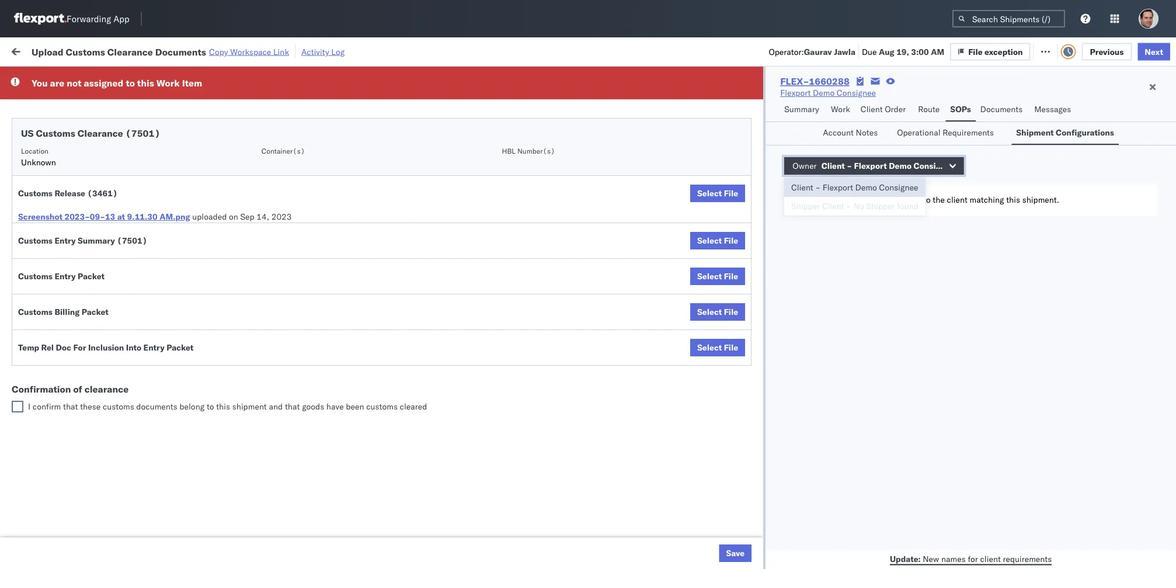 Task type: describe. For each thing, give the bounding box(es) containing it.
flex id button
[[693, 93, 786, 105]]

09-
[[90, 212, 105, 222]]

order
[[885, 104, 906, 114]]

4 1911466 from the top
[[743, 451, 778, 461]]

file for customs entry packet
[[724, 271, 739, 281]]

pickup for second confirm pickup from los angeles, ca link from the bottom
[[59, 245, 84, 255]]

1 horizontal spatial on
[[291, 45, 300, 56]]

upload customs clearance documents button
[[27, 167, 172, 180]]

schedule for schedule delivery appointment link related to 10:30 pm est, feb 21, 2023
[[27, 219, 61, 229]]

documents button
[[976, 99, 1030, 122]]

2 horizontal spatial to
[[924, 195, 931, 205]]

1 that from the left
[[63, 401, 78, 412]]

2 flex-1911466 from the top
[[717, 399, 778, 410]]

us
[[21, 127, 34, 139]]

2 maeu1234567 from the top
[[803, 219, 862, 229]]

3 resize handle column header from the left
[[378, 91, 392, 569]]

2 schedule delivery appointment from the top
[[27, 142, 144, 152]]

log
[[331, 46, 345, 57]]

2150210 for 12:00 pm est, feb 25, 2023
[[743, 322, 778, 332]]

entry for summary
[[55, 235, 76, 246]]

12:00
[[209, 322, 232, 332]]

customs down 'confirm delivery'
[[18, 307, 53, 317]]

1 mawb1234 from the top
[[888, 117, 934, 127]]

ocean lcl for 10:30 pm est, feb 21, 2023
[[398, 219, 439, 230]]

10:30
[[209, 219, 232, 230]]

llc for flex-1988285
[[627, 91, 642, 101]]

schedule for 2:59 am est, feb 17, 2023 schedule delivery appointment link
[[27, 90, 61, 100]]

mbl/mawb numbers button
[[882, 93, 1034, 105]]

batch action
[[1112, 45, 1162, 56]]

los for the schedule pickup from los angeles international airport link
[[110, 110, 123, 120]]

2 2001714 from the top
[[743, 142, 778, 153]]

2:59 am est, mar 3, 2023
[[209, 399, 311, 410]]

pickup for "schedule pickup from los angeles, ca" "link" corresponding to third schedule pickup from los angeles, ca button from the top of the page
[[64, 399, 89, 409]]

previous
[[1091, 46, 1124, 57]]

2 1977428 from the top
[[743, 219, 778, 230]]

2 horizontal spatial work
[[831, 104, 851, 114]]

0 horizontal spatial flexport
[[781, 88, 811, 98]]

flex-1977428 for confirm pickup from los angeles, ca
[[717, 271, 778, 281]]

work,
[[123, 72, 141, 81]]

unknown
[[21, 157, 56, 167]]

3 schedule pickup from los angeles, ca button from the top
[[27, 398, 171, 411]]

2023 right 3,
[[291, 399, 311, 410]]

0 vertical spatial 3:00
[[912, 46, 929, 57]]

owner client - flexport demo consignee
[[793, 161, 955, 171]]

item
[[182, 77, 202, 89]]

ocean for 2:59 am est, mar 3, 2023
[[398, 399, 422, 410]]

rel
[[41, 342, 54, 353]]

deadline button
[[203, 93, 335, 105]]

ocean for 2:59 am est, mar 4, 2023
[[398, 528, 422, 538]]

am.png
[[160, 212, 190, 222]]

workitem
[[13, 96, 43, 104]]

select for customs entry summary (7501)
[[698, 235, 722, 246]]

3:00 pm est, feb 20, 2023
[[209, 168, 314, 178]]

2 shipper from the left
[[867, 201, 896, 211]]

1 vertical spatial documents
[[981, 104, 1023, 114]]

upload customs clearance documents
[[27, 167, 172, 178]]

1 confirm from the top
[[27, 245, 57, 255]]

0 horizontal spatial demo
[[813, 88, 835, 98]]

client right the there
[[823, 201, 845, 211]]

upload customs clearance documents link
[[27, 167, 172, 179]]

aug
[[879, 46, 895, 57]]

deadline
[[209, 96, 239, 104]]

est, left 4,
[[244, 528, 262, 538]]

2023 down 3:00 am est, feb 25, 2023
[[299, 322, 319, 332]]

0 vertical spatial upload
[[32, 46, 63, 57]]

customs up status
[[66, 46, 105, 57]]

digital
[[701, 117, 725, 127]]

activity
[[301, 46, 329, 57]]

clearance for upload customs clearance documents copy workspace link
[[107, 46, 153, 57]]

operational requirements
[[898, 127, 994, 138]]

schedule pickup from los angeles, ca for 4th "schedule pickup from los angeles, ca" "link" from the bottom
[[27, 347, 171, 358]]

2 flex-2060357 from the top
[[717, 554, 778, 564]]

file for customs entry summary (7501)
[[724, 235, 739, 246]]

1 vertical spatial on
[[229, 212, 238, 222]]

select file for customs entry packet
[[698, 271, 739, 281]]

message (10)
[[157, 45, 210, 56]]

of inside button
[[78, 322, 85, 332]]

ready
[[89, 72, 110, 81]]

resize handle column header for client name button
[[548, 91, 562, 569]]

2:59 am est, mar 4, 2023
[[209, 528, 311, 538]]

are for there
[[820, 195, 831, 205]]

appointment for 10:30 pm est, feb 21, 2023
[[96, 219, 144, 229]]

2023 right 20,
[[294, 168, 314, 178]]

4,
[[281, 528, 289, 538]]

attached
[[889, 195, 922, 205]]

link
[[273, 46, 289, 57]]

procedures
[[845, 195, 887, 205]]

0 vertical spatial this
[[137, 77, 154, 89]]

select file button for customs entry summary (7501)
[[691, 232, 746, 249]]

these
[[80, 401, 101, 412]]

19,
[[897, 46, 910, 57]]

1911408 for confirm pickup from los angeles, ca
[[743, 245, 778, 255]]

fcl for 2:59 am est, mar 3, 2023
[[424, 399, 439, 410]]

resize handle column header for consignee button
[[679, 91, 693, 569]]

2 1911466 from the top
[[743, 399, 778, 410]]

1 schedule pickup from los angeles, ca button from the top
[[27, 193, 171, 205]]

account notes button
[[819, 122, 886, 145]]

products for flex-1988285
[[505, 91, 538, 101]]

feb up 3:00 pm est, feb 20, 2023
[[263, 142, 277, 153]]

1 3:30 from the top
[[209, 117, 227, 127]]

2 2097290 from the top
[[743, 502, 778, 512]]

operator:
[[769, 46, 805, 57]]

25, for 12:00 pm est, feb 25, 2023
[[284, 322, 297, 332]]

no
[[834, 195, 843, 205]]

shipment configurations button
[[1012, 122, 1119, 145]]

container(s)
[[262, 146, 305, 155]]

2 that from the left
[[285, 401, 300, 412]]

2023 right 4,
[[291, 528, 311, 538]]

risk
[[246, 45, 260, 56]]

los for "schedule pickup from los angeles, ca" "link" associated with fourth schedule pickup from los angeles, ca button
[[110, 527, 123, 538]]

est, up 3:00 pm est, feb 20, 2023
[[243, 142, 261, 153]]

client name
[[483, 96, 523, 104]]

2023 right the 14, at left
[[272, 212, 292, 222]]

: for snoozed
[[269, 72, 271, 81]]

2 vertical spatial packet
[[167, 342, 194, 353]]

batch
[[1112, 45, 1135, 56]]

pickup for 4th "schedule pickup from los angeles, ca" "link" from the bottom
[[64, 347, 89, 358]]

import work
[[98, 45, 147, 56]]

confirmation of clearance
[[12, 383, 129, 395]]

schedule pickup from los angeles, ca for "schedule pickup from los angeles, ca" "link" associated with fourth schedule pickup from los angeles, ca button
[[27, 527, 171, 538]]

angeles, for "schedule pickup from los angeles, ca" "link" associated with fourth schedule pickup from los angeles, ca button
[[125, 527, 157, 538]]

track
[[302, 45, 321, 56]]

flexport. image
[[14, 13, 67, 25]]

screenshot 2023-09-13 at 9.11.30 am.png uploaded on sep 14, 2023
[[18, 212, 292, 222]]

1988285
[[743, 91, 778, 101]]

uploaded
[[192, 212, 227, 222]]

4 schedule pickup from los angeles, ca button from the top
[[27, 527, 171, 540]]

flex-1660288
[[781, 75, 850, 87]]

account inside account notes 'button'
[[823, 127, 854, 138]]

1 2060357 from the top
[[743, 528, 778, 538]]

select file button for customs release (3461)
[[691, 185, 746, 202]]

select file button for customs entry packet
[[691, 268, 746, 285]]

2 schedule delivery appointment button from the top
[[27, 141, 144, 154]]

0 vertical spatial client
[[947, 195, 968, 205]]

delivery for 10:30
[[64, 219, 94, 229]]

activity log
[[301, 46, 345, 57]]

0 horizontal spatial to
[[126, 77, 135, 89]]

2 mawb1234 from the top
[[888, 142, 934, 153]]

file for customs release (3461)
[[724, 188, 739, 198]]

save button
[[720, 545, 752, 562]]

2 flex-2001714 from the top
[[717, 142, 778, 153]]

1 vertical spatial at
[[117, 212, 125, 222]]

10:30 pm est, feb 21, 2023
[[209, 219, 319, 230]]

1 confirm pickup from los angeles, ca from the top
[[27, 245, 166, 255]]

est, for the 'confirm delivery' link
[[244, 297, 262, 307]]

2 honeywell - test account from the left
[[568, 219, 664, 230]]

pm for upload customs clearance documents
[[229, 168, 241, 178]]

3 flex-1911466 from the top
[[717, 425, 778, 435]]

2 honeywell from the left
[[568, 219, 607, 230]]

for
[[73, 342, 86, 353]]

client order
[[861, 104, 906, 114]]

ocean fcl for 2:59 am est, mar 3, 2023
[[398, 399, 439, 410]]

integration for 3:00 pm est, feb 20, 2023
[[568, 168, 608, 178]]

hbl number(s)
[[502, 146, 555, 155]]

packet for customs entry packet
[[78, 271, 105, 281]]

operational requirements button
[[893, 122, 1005, 145]]

international
[[27, 122, 74, 132]]

customs up location
[[36, 127, 75, 139]]

2 confirm from the top
[[27, 270, 57, 280]]

1 vertical spatial work
[[156, 77, 180, 89]]

2 flex-2097290 from the top
[[717, 502, 778, 512]]

1 horizontal spatial client
[[981, 554, 1001, 564]]

1 customs from the left
[[103, 401, 134, 412]]

flex-2150210 for 12:00 pm est, feb 25, 2023
[[717, 322, 778, 332]]

2 bookings test consignee from the left
[[568, 297, 661, 307]]

select file for temp rel doc for inclusion into entry packet
[[698, 342, 739, 353]]

(7501) for us customs clearance (7501)
[[126, 127, 160, 139]]

: for status
[[84, 72, 86, 81]]

mode button
[[392, 93, 466, 105]]

2:59 for 2:59 am est, mar 4, 2023
[[209, 528, 227, 538]]

operator
[[1051, 96, 1080, 104]]

segu6076363
[[803, 553, 861, 564]]

filtered by:
[[12, 72, 54, 82]]

2 bookings from the left
[[568, 297, 602, 307]]

operational
[[898, 127, 941, 138]]

select for customs billing packet
[[698, 307, 722, 317]]

2 schedule pickup from los angeles, ca link from the top
[[27, 347, 171, 358]]

pickup for second confirm pickup from los angeles, ca link from the top of the page
[[59, 270, 84, 280]]

number(s)
[[518, 146, 555, 155]]

1 flxt00001977428a from the top
[[888, 194, 969, 204]]

shipment
[[1017, 127, 1054, 138]]

shipment.
[[1023, 195, 1060, 205]]

2:59 for 2:59 am est, mar 3, 2023
[[209, 399, 227, 410]]

est, for schedule delivery appointment link related to 10:30 pm est, feb 21, 2023
[[248, 219, 266, 230]]

select file for customs entry summary (7501)
[[698, 235, 739, 246]]

upload for customs
[[27, 167, 53, 178]]

flex-1911408 for confirm delivery
[[717, 297, 778, 307]]

air for 3:30 pm est, feb 17, 2023
[[398, 117, 409, 127]]

1 flex-2097290 from the top
[[717, 476, 778, 487]]

due aug 19, 3:00 am
[[862, 46, 945, 57]]

select file for customs release (3461)
[[698, 188, 739, 198]]

cleared
[[400, 401, 427, 412]]

billing
[[55, 307, 80, 317]]

4 flex-1911466 from the top
[[717, 451, 778, 461]]

client for name
[[483, 96, 502, 104]]

select file button for temp rel doc for inclusion into entry packet
[[691, 339, 746, 356]]

2 vertical spatial entry
[[143, 342, 165, 353]]

documents for upload customs clearance documents copy workspace link
[[155, 46, 206, 57]]

2 confirm pickup from los angeles, ca button from the top
[[27, 270, 166, 283]]

integration for 12:00 pm est, feb 25, 2023
[[568, 322, 608, 332]]

2 vertical spatial 17,
[[279, 142, 292, 153]]

integration for 3:30 pm est, feb 17, 2023
[[568, 117, 608, 127]]

shipment
[[232, 401, 267, 412]]

client order button
[[856, 99, 914, 122]]

1 honeywell from the left
[[483, 219, 522, 230]]

flex-1977428 for schedule pickup from los angeles, ca
[[717, 194, 778, 204]]

customs entry summary (7501)
[[18, 235, 147, 246]]

found
[[898, 201, 919, 211]]

17, for ocean lcl
[[280, 91, 293, 101]]

1 confirm pickup from los angeles, ca link from the top
[[27, 244, 166, 256]]

10 resize handle column header from the left
[[1117, 91, 1131, 569]]

consignee inside button
[[568, 96, 602, 104]]

customs entry packet
[[18, 271, 105, 281]]

flex-1919147
[[717, 348, 778, 358]]

los for "schedule pickup from los angeles, ca" "link" corresponding to third schedule pickup from los angeles, ca button from the top of the page
[[110, 399, 123, 409]]

1 vertical spatial of
[[73, 383, 82, 395]]

2023 up container(s)
[[294, 117, 314, 127]]

have
[[327, 401, 344, 412]]

2 3:30 pm est, feb 17, 2023 from the top
[[209, 142, 314, 153]]

requirements
[[1004, 554, 1052, 564]]

doc
[[56, 342, 71, 353]]

schedule delivery appointment link for 10:30 pm est, feb 21, 2023
[[27, 218, 144, 230]]

copy
[[209, 46, 228, 57]]

(7501) for customs entry summary (7501)
[[117, 235, 147, 246]]

route button
[[914, 99, 946, 122]]

customs up "screenshot" in the left top of the page
[[18, 188, 53, 198]]

angeles, for "schedule pickup from los angeles, ca" "link" corresponding to third schedule pickup from los angeles, ca button from the top of the page
[[125, 399, 157, 409]]

0 vertical spatial work
[[127, 45, 147, 56]]

2 confirm pickup from los angeles, ca from the top
[[27, 270, 166, 280]]

1 bookings from the left
[[483, 297, 517, 307]]

lcl for 2:59 am est, mar 4, 2023
[[424, 528, 439, 538]]

resize handle column header for workitem button
[[188, 91, 202, 569]]

entry for packet
[[55, 271, 76, 281]]

1 flex-2060357 from the top
[[717, 528, 778, 538]]

client for -
[[792, 182, 814, 193]]

feb for upload customs clearance documents link
[[263, 168, 277, 178]]

los for 2nd schedule pickup from los angeles, ca button from the top of the page's "schedule pickup from los angeles, ca" "link"
[[110, 373, 123, 383]]

by:
[[42, 72, 54, 82]]

inclusion
[[88, 342, 124, 353]]

1 2001714 from the top
[[743, 117, 778, 127]]

1 maeu1234567 from the top
[[803, 193, 862, 204]]

account notes
[[823, 127, 878, 138]]

0 horizontal spatial no
[[274, 72, 283, 81]]



Task type: locate. For each thing, give the bounding box(es) containing it.
8 schedule from the top
[[27, 399, 61, 409]]

otter products, llc for flex-2060357
[[568, 528, 642, 538]]

1 horizontal spatial at
[[237, 45, 244, 56]]

2 vertical spatial demo
[[856, 182, 877, 193]]

4 schedule from the top
[[27, 193, 61, 203]]

2 horizontal spatial flexport
[[855, 161, 887, 171]]

confirm pickup from los angeles, ca link down customs entry summary (7501)
[[27, 270, 166, 281]]

otter
[[483, 91, 502, 101], [568, 91, 587, 101], [483, 528, 502, 538], [568, 528, 587, 538]]

1 vertical spatial 3:30 pm est, feb 17, 2023
[[209, 142, 314, 153]]

are left the no
[[820, 195, 831, 205]]

0 vertical spatial products,
[[589, 91, 625, 101]]

1 vertical spatial are
[[820, 195, 831, 205]]

0 vertical spatial lcl
[[424, 91, 439, 101]]

est, left 'and' at left bottom
[[244, 399, 262, 410]]

1 ocean from the top
[[398, 91, 422, 101]]

1 vertical spatial 2097290
[[743, 502, 778, 512]]

ca for "schedule pickup from los angeles, ca" "link" associated with 1st schedule pickup from los angeles, ca button
[[160, 193, 171, 203]]

1 products, from the top
[[589, 91, 625, 101]]

3 select file button from the top
[[691, 268, 746, 285]]

1 lcl from the top
[[424, 91, 439, 101]]

resize handle column header for the mode button
[[463, 91, 477, 569]]

flex-2060357 button
[[699, 525, 780, 541], [699, 525, 780, 541], [699, 551, 780, 567], [699, 551, 780, 567]]

documents up the screenshot 2023-09-13 at 9.11.30 am.png uploaded on sep 14, 2023
[[130, 167, 172, 178]]

delivery down not
[[64, 90, 94, 100]]

notes
[[856, 127, 878, 138]]

0 vertical spatial flxt00001977428a
[[888, 194, 969, 204]]

lcl for 2:59 am est, feb 17, 2023
[[424, 91, 439, 101]]

schedule delivery appointment link
[[27, 90, 144, 101], [27, 141, 144, 153], [27, 218, 144, 230]]

integration test account - on ag
[[483, 168, 609, 178], [568, 168, 694, 178], [483, 322, 609, 332], [568, 322, 694, 332]]

1 vertical spatial schedule delivery appointment button
[[27, 141, 144, 154]]

2 resize handle column header from the left
[[333, 91, 347, 569]]

017482927423
[[888, 168, 949, 178]]

0 vertical spatial air
[[398, 117, 409, 127]]

pickup inside "schedule pickup from los angeles international airport"
[[64, 110, 89, 120]]

1 horizontal spatial summary
[[785, 104, 820, 114]]

3 schedule from the top
[[27, 142, 61, 152]]

3 air from the top
[[398, 322, 409, 332]]

1 vertical spatial confirm pickup from los angeles, ca link
[[27, 270, 166, 281]]

1911408 for confirm delivery
[[743, 297, 778, 307]]

0 horizontal spatial bookings
[[483, 297, 517, 307]]

snoozed
[[242, 72, 269, 81]]

1 vertical spatial lcl
[[424, 219, 439, 230]]

2 vertical spatial 3:00
[[209, 297, 227, 307]]

3:00 up uploaded
[[209, 168, 227, 178]]

1 vertical spatial entry
[[55, 271, 76, 281]]

delivery down us customs clearance (7501)
[[64, 142, 94, 152]]

1 2150210 from the top
[[743, 168, 778, 178]]

0 vertical spatial confirm pickup from los angeles, ca link
[[27, 244, 166, 256]]

1 vertical spatial this
[[1007, 195, 1021, 205]]

2 horizontal spatial this
[[1007, 195, 1021, 205]]

products,
[[589, 91, 625, 101], [589, 528, 625, 538]]

name
[[504, 96, 523, 104]]

flexport demo consignee
[[781, 88, 876, 98]]

25, for 3:00 am est, feb 25, 2023
[[280, 297, 293, 307]]

schedule delivery appointment for 2:59 am est, feb 17, 2023
[[27, 90, 144, 100]]

2023 down activity
[[295, 91, 315, 101]]

0 vertical spatial (7501)
[[126, 127, 160, 139]]

upload
[[32, 46, 63, 57], [27, 167, 53, 178], [27, 322, 53, 332]]

on left sep at left
[[229, 212, 238, 222]]

1 flex-2001714 from the top
[[717, 117, 778, 127]]

list box containing client - flexport demo consignee
[[785, 178, 926, 216]]

0 horizontal spatial client
[[947, 195, 968, 205]]

select file button
[[691, 185, 746, 202], [691, 232, 746, 249], [691, 268, 746, 285], [691, 303, 746, 321], [691, 339, 746, 356]]

fcl for 3:00 am est, feb 25, 2023
[[424, 297, 439, 307]]

1 vertical spatial demo
[[889, 161, 912, 171]]

documents for upload customs clearance documents
[[130, 167, 172, 178]]

mawb1234 down operational
[[888, 142, 934, 153]]

requirements
[[943, 127, 994, 138]]

1 vertical spatial confirm pickup from los angeles, ca button
[[27, 270, 166, 283]]

to right belong
[[207, 401, 214, 412]]

schedule for 2nd schedule delivery appointment link from the top of the page
[[27, 142, 61, 152]]

1 horizontal spatial no
[[854, 201, 865, 211]]

schedule delivery appointment button
[[27, 90, 144, 103], [27, 141, 144, 154], [27, 218, 144, 231]]

0 vertical spatial otter products, llc
[[568, 91, 642, 101]]

confirm
[[27, 245, 57, 255], [27, 270, 57, 280], [27, 296, 57, 306]]

air for 3:00 pm est, feb 20, 2023
[[398, 168, 409, 178]]

schedule delivery appointment down us customs clearance (7501)
[[27, 142, 144, 152]]

1 schedule delivery appointment button from the top
[[27, 90, 144, 103]]

mbl/mawb numbers
[[888, 96, 960, 104]]

0 vertical spatial products
[[505, 91, 538, 101]]

i
[[28, 401, 30, 412]]

3:00 for integration test account - on ag
[[209, 168, 227, 178]]

ca
[[160, 193, 171, 203], [155, 245, 166, 255], [155, 270, 166, 280], [160, 347, 171, 358], [160, 373, 171, 383], [160, 399, 171, 409], [160, 527, 171, 538]]

(7501) down angeles
[[126, 127, 160, 139]]

flex id
[[699, 96, 721, 104]]

feb for schedule delivery appointment link related to 10:30 pm est, feb 21, 2023
[[268, 219, 282, 230]]

1 ocean lcl from the top
[[398, 91, 439, 101]]

shipper left found
[[867, 201, 896, 211]]

1 schedule pickup from los angeles, ca link from the top
[[27, 193, 171, 204]]

pm up 3:00 pm est, feb 20, 2023
[[229, 142, 241, 153]]

2 3:30 from the top
[[209, 142, 227, 153]]

0 vertical spatial schedule delivery appointment link
[[27, 90, 144, 101]]

3 schedule delivery appointment link from the top
[[27, 218, 144, 230]]

assigned
[[84, 77, 124, 89]]

0 vertical spatial 3:30
[[209, 117, 227, 127]]

3:00 right 19,
[[912, 46, 929, 57]]

2 schedule delivery appointment link from the top
[[27, 141, 144, 153]]

1 flex-1911466 from the top
[[717, 374, 778, 384]]

11 resize handle column header from the left
[[1156, 91, 1170, 569]]

feb left 21,
[[268, 219, 282, 230]]

mbl/mawb
[[888, 96, 929, 104]]

that down confirmation of clearance
[[63, 401, 78, 412]]

2:59
[[209, 91, 227, 101], [209, 399, 227, 410], [209, 528, 227, 538]]

3 ocean lcl from the top
[[398, 528, 439, 538]]

0 vertical spatial documents
[[155, 46, 206, 57]]

2 2060357 from the top
[[743, 554, 778, 564]]

4 ocean from the top
[[398, 399, 422, 410]]

client inside button
[[861, 104, 883, 114]]

client - flexport demo consignee
[[792, 182, 919, 193]]

schedule for "schedule pickup from los angeles, ca" "link" associated with fourth schedule pickup from los angeles, ca button
[[27, 527, 61, 538]]

schedule delivery appointment button down not
[[27, 90, 144, 103]]

0 vertical spatial flex-2097290
[[717, 476, 778, 487]]

from inside "schedule pickup from los angeles international airport"
[[91, 110, 108, 120]]

feb left 20,
[[263, 168, 277, 178]]

5 select file button from the top
[[691, 339, 746, 356]]

1 horizontal spatial work
[[156, 77, 180, 89]]

None checkbox
[[12, 401, 23, 413]]

schedule for "schedule pickup from los angeles, ca" "link" corresponding to third schedule pickup from los angeles, ca button from the top of the page
[[27, 399, 61, 409]]

to right assigned
[[126, 77, 135, 89]]

2 1911408 from the top
[[743, 297, 778, 307]]

client left order
[[861, 104, 883, 114]]

schedule delivery appointment link for 2:59 am est, feb 17, 2023
[[27, 90, 144, 101]]

2 flex-2150210 from the top
[[717, 322, 778, 332]]

1 vertical spatial maeu1234567
[[803, 219, 862, 229]]

1 vertical spatial flex-1977428
[[717, 219, 778, 230]]

2 ocean lcl from the top
[[398, 219, 439, 230]]

schedule pickup from los angeles, ca link
[[27, 193, 171, 204], [27, 347, 171, 358], [27, 372, 171, 384], [27, 398, 171, 410], [27, 527, 171, 538]]

summary down container
[[785, 104, 820, 114]]

0 vertical spatial appointment
[[96, 90, 144, 100]]

products, for flex-2060357
[[589, 528, 625, 538]]

3 1911466 from the top
[[743, 425, 778, 435]]

select file button for customs billing packet
[[691, 303, 746, 321]]

2 air from the top
[[398, 168, 409, 178]]

0 horizontal spatial this
[[137, 77, 154, 89]]

2 vertical spatial confirm
[[27, 296, 57, 306]]

appointment down you are not assigned to this work item
[[96, 90, 144, 100]]

1 horizontal spatial honeywell
[[568, 219, 607, 230]]

numbers for mbl/mawb numbers
[[931, 96, 960, 104]]

delivery up billing
[[59, 296, 89, 306]]

there are no procedures attached to the client matching this shipment.
[[796, 195, 1060, 205]]

est,
[[244, 91, 262, 101], [243, 117, 261, 127], [243, 142, 261, 153], [243, 168, 261, 178], [248, 219, 266, 230], [244, 297, 262, 307], [248, 322, 266, 332], [244, 399, 262, 410], [244, 528, 262, 538]]

1 vertical spatial 2001714
[[743, 142, 778, 153]]

shipper left the no
[[792, 201, 821, 211]]

los
[[110, 110, 123, 120], [110, 193, 123, 203], [105, 245, 119, 255], [105, 270, 119, 280], [110, 347, 123, 358], [110, 373, 123, 383], [110, 399, 123, 409], [110, 527, 123, 538]]

1 vertical spatial flexport
[[855, 161, 887, 171]]

save
[[727, 548, 745, 558]]

entry up 'confirm delivery'
[[55, 271, 76, 281]]

(7501) down "9.11.30" at the left top
[[117, 235, 147, 246]]

0 horizontal spatial customs
[[103, 401, 134, 412]]

am for 2:59 am est, feb 17, 2023
[[229, 91, 242, 101]]

1 honeywell - test account from the left
[[483, 219, 579, 230]]

id
[[714, 96, 721, 104]]

appointment for 2:59 am est, feb 17, 2023
[[96, 90, 144, 100]]

0 vertical spatial 25,
[[280, 297, 293, 307]]

1 llc from the top
[[627, 91, 642, 101]]

schedule delivery appointment button up customs entry summary (7501)
[[27, 218, 144, 231]]

2 schedule pickup from los angeles, ca button from the top
[[27, 372, 171, 385]]

numbers inside button
[[931, 96, 960, 104]]

3:30 pm est, feb 17, 2023 up 3:00 pm est, feb 20, 2023
[[209, 142, 314, 153]]

schedule delivery appointment link up customs entry summary (7501)
[[27, 218, 144, 230]]

los inside "schedule pickup from los angeles international airport"
[[110, 110, 123, 120]]

file exception
[[978, 45, 1032, 56], [969, 46, 1023, 57]]

gaurav
[[805, 46, 832, 57]]

confirm pickup from los angeles, ca down customs entry summary (7501)
[[27, 270, 166, 280]]

otter products - test account for flex-1988285
[[483, 91, 595, 101]]

25, up 12:00 pm est, feb 25, 2023
[[280, 297, 293, 307]]

sep
[[240, 212, 255, 222]]

17, up 20,
[[279, 142, 292, 153]]

mar for 3,
[[264, 399, 279, 410]]

pickup for "schedule pickup from los angeles, ca" "link" associated with 1st schedule pickup from los angeles, ca button
[[64, 193, 89, 203]]

confirm delivery button
[[27, 295, 89, 308]]

the
[[933, 195, 945, 205]]

0 vertical spatial 2150210
[[743, 168, 778, 178]]

ca for 4th "schedule pickup from los angeles, ca" "link" from the bottom
[[160, 347, 171, 358]]

0 vertical spatial mawb1234
[[888, 117, 934, 127]]

187 on track
[[273, 45, 321, 56]]

2 appointment from the top
[[96, 142, 144, 152]]

am up 12:00
[[229, 297, 242, 307]]

1 1911408 from the top
[[743, 245, 778, 255]]

0 vertical spatial mar
[[264, 399, 279, 410]]

1 vertical spatial packet
[[82, 307, 109, 317]]

customs
[[66, 46, 105, 57], [36, 127, 75, 139], [56, 167, 88, 178], [18, 188, 53, 198], [18, 235, 53, 246], [18, 271, 53, 281], [18, 307, 53, 317]]

1 vertical spatial no
[[854, 201, 865, 211]]

schedule delivery appointment button down us customs clearance (7501)
[[27, 141, 144, 154]]

1 shipper from the left
[[792, 201, 821, 211]]

0 vertical spatial confirm pickup from los angeles, ca button
[[27, 244, 166, 257]]

schedule pickup from los angeles, ca for 2nd schedule pickup from los angeles, ca button from the top of the page's "schedule pickup from los angeles, ca" "link"
[[27, 373, 171, 383]]

on
[[291, 45, 300, 56], [229, 212, 238, 222]]

ocean for 10:30 pm est, feb 21, 2023
[[398, 219, 422, 230]]

am left 'and' at left bottom
[[229, 399, 242, 410]]

1 horizontal spatial bookings
[[568, 297, 602, 307]]

numbers inside container numbers
[[803, 100, 832, 109]]

customs down "screenshot" in the left top of the page
[[18, 235, 53, 246]]

3 lcl from the top
[[424, 528, 439, 538]]

0 horizontal spatial honeywell
[[483, 219, 522, 230]]

confirm pickup from los angeles, ca link
[[27, 244, 166, 256], [27, 270, 166, 281]]

at right 13
[[117, 212, 125, 222]]

flexport up the no
[[823, 182, 854, 193]]

3 schedule pickup from los angeles, ca from the top
[[27, 373, 171, 383]]

otter products, llc for flex-1988285
[[568, 91, 642, 101]]

select
[[698, 188, 722, 198], [698, 235, 722, 246], [698, 271, 722, 281], [698, 307, 722, 317], [698, 342, 722, 353]]

1 vertical spatial otter products, llc
[[568, 528, 642, 538]]

1 otter products, llc from the top
[[568, 91, 642, 101]]

maeu1234567 down the no
[[803, 219, 862, 229]]

1 3:30 pm est, feb 17, 2023 from the top
[[209, 117, 314, 127]]

0 vertical spatial 2001714
[[743, 117, 778, 127]]

flexport
[[781, 88, 811, 98], [855, 161, 887, 171], [823, 182, 854, 193]]

delivery for 3:00
[[59, 296, 89, 306]]

1 select file button from the top
[[691, 185, 746, 202]]

confirm pickup from los angeles, ca link down '09-'
[[27, 244, 166, 256]]

mawb1234
[[888, 117, 934, 127], [888, 142, 934, 153]]

delivery up temp rel doc for inclusion into entry packet
[[87, 322, 117, 332]]

schedule pickup from los angeles, ca for "schedule pickup from los angeles, ca" "link" associated with 1st schedule pickup from los angeles, ca button
[[27, 193, 171, 203]]

confirm pickup from los angeles, ca down '09-'
[[27, 245, 166, 255]]

feb up 12:00 pm est, feb 25, 2023
[[264, 297, 278, 307]]

6 schedule from the top
[[27, 347, 61, 358]]

1 air from the top
[[398, 117, 409, 127]]

est, left 20,
[[243, 168, 261, 178]]

2 flex-1977428 from the top
[[717, 219, 778, 230]]

been
[[346, 401, 364, 412]]

ocean lcl for 2:59 am est, feb 17, 2023
[[398, 91, 439, 101]]

1 horizontal spatial customs
[[366, 401, 398, 412]]

1 bookings test consignee from the left
[[483, 297, 576, 307]]

2 vertical spatial flexport
[[823, 182, 854, 193]]

5 resize handle column header from the left
[[548, 91, 562, 569]]

flxt00001977428a
[[888, 194, 969, 204], [888, 219, 969, 230]]

select for temp rel doc for inclusion into entry packet
[[698, 342, 722, 353]]

3 flex-1977428 from the top
[[717, 271, 778, 281]]

resize handle column header
[[188, 91, 202, 569], [333, 91, 347, 569], [378, 91, 392, 569], [463, 91, 477, 569], [548, 91, 562, 569], [679, 91, 693, 569], [783, 91, 797, 569], [868, 91, 882, 569], [1032, 91, 1046, 569], [1117, 91, 1131, 569], [1156, 91, 1170, 569]]

packet down customs entry summary (7501)
[[78, 271, 105, 281]]

documents
[[155, 46, 206, 57], [981, 104, 1023, 114], [130, 167, 172, 178]]

1 vertical spatial 17,
[[279, 117, 292, 127]]

upload customs clearance documents copy workspace link
[[32, 46, 289, 57]]

schedule pickup from los angeles, ca link for third schedule pickup from los angeles, ca button from the top of the page
[[27, 398, 171, 410]]

2 customs from the left
[[366, 401, 398, 412]]

12:00 pm est, feb 25, 2023
[[209, 322, 319, 332]]

ocean for 3:00 am est, feb 25, 2023
[[398, 297, 422, 307]]

for for names
[[968, 554, 979, 564]]

1 1977428 from the top
[[743, 194, 778, 204]]

due
[[862, 46, 877, 57]]

3 2:59 from the top
[[209, 528, 227, 538]]

1 vertical spatial otter products - test account
[[483, 528, 595, 538]]

2 : from the left
[[269, 72, 271, 81]]

client right owner
[[822, 161, 845, 171]]

am left 4,
[[229, 528, 242, 538]]

delivery up customs entry summary (7501)
[[64, 219, 94, 229]]

2023 up 3:00 pm est, feb 20, 2023
[[294, 142, 314, 153]]

schedule delivery appointment button for 10:30 pm est, feb 21, 2023
[[27, 218, 144, 231]]

ca for "schedule pickup from los angeles, ca" "link" associated with fourth schedule pickup from los angeles, ca button
[[160, 527, 171, 538]]

location unknown
[[21, 146, 56, 167]]

schedule for "schedule pickup from los angeles, ca" "link" associated with 1st schedule pickup from los angeles, ca button
[[27, 193, 61, 203]]

am down the snoozed
[[229, 91, 242, 101]]

pickup for the schedule pickup from los angeles international airport link
[[64, 110, 89, 120]]

confirm up customs billing packet
[[27, 296, 57, 306]]

summary button
[[780, 99, 827, 122]]

ocean lcl for 2:59 am est, mar 4, 2023
[[398, 528, 439, 538]]

1 horizontal spatial :
[[269, 72, 271, 81]]

feb for 2:59 am est, feb 17, 2023 schedule delivery appointment link
[[264, 91, 278, 101]]

0 vertical spatial of
[[78, 322, 85, 332]]

angeles, for 2nd schedule pickup from los angeles, ca button from the top of the page's "schedule pickup from los angeles, ca" "link"
[[125, 373, 157, 383]]

schedule pickup from los angeles, ca link for fourth schedule pickup from los angeles, ca button
[[27, 527, 171, 538]]

list box
[[785, 178, 926, 216]]

1 vertical spatial air
[[398, 168, 409, 178]]

am for 2:59 am est, mar 4, 2023
[[229, 528, 242, 538]]

3 schedule delivery appointment button from the top
[[27, 218, 144, 231]]

clearance inside button
[[91, 167, 128, 178]]

otter products - test account for flex-2060357
[[483, 528, 595, 538]]

confirm up 'confirm delivery'
[[27, 270, 57, 280]]

work
[[33, 42, 64, 58]]

integration test account - western digital
[[568, 117, 725, 127]]

1 flex-1911408 from the top
[[717, 245, 778, 255]]

2:59 for 2:59 am est, feb 17, 2023
[[209, 91, 227, 101]]

1 mar from the top
[[264, 399, 279, 410]]

2023 up 12:00 pm est, feb 25, 2023
[[295, 297, 315, 307]]

flex-2001714 down digital
[[717, 142, 778, 153]]

resize handle column header for container numbers 'button' on the right top
[[868, 91, 882, 569]]

0 vertical spatial 2060357
[[743, 528, 778, 538]]

client inside button
[[483, 96, 502, 104]]

appointment down (3461)
[[96, 219, 144, 229]]

on
[[583, 168, 595, 178], [668, 168, 680, 178], [583, 322, 595, 332], [668, 322, 680, 332]]

2 vertical spatial clearance
[[91, 167, 128, 178]]

2 llc from the top
[[627, 528, 642, 538]]

1 1911466 from the top
[[743, 374, 778, 384]]

1 vertical spatial flxt00001977428a
[[888, 219, 969, 230]]

8 resize handle column header from the left
[[868, 91, 882, 569]]

2 flex-1911408 from the top
[[717, 297, 778, 307]]

my work
[[12, 42, 64, 58]]

est, for the schedule pickup from los angeles international airport link
[[243, 117, 261, 127]]

1 vertical spatial upload
[[27, 167, 53, 178]]

1 appointment from the top
[[96, 90, 144, 100]]

1 vertical spatial 25,
[[284, 322, 297, 332]]

angeles, for 4th "schedule pickup from los angeles, ca" "link" from the bottom
[[125, 347, 157, 358]]

this left shipment on the bottom of the page
[[216, 401, 230, 412]]

entry down 2023-
[[55, 235, 76, 246]]

documents up in
[[155, 46, 206, 57]]

3:30 pm est, feb 17, 2023 down 'deadline' button
[[209, 117, 314, 127]]

0 vertical spatial flex-2001714
[[717, 117, 778, 127]]

select for customs entry packet
[[698, 271, 722, 281]]

17, down 'deadline' button
[[279, 117, 292, 127]]

next
[[1145, 46, 1164, 57]]

delivery for 2:59
[[64, 90, 94, 100]]

17, down snoozed : no
[[280, 91, 293, 101]]

flxt00001977428a down '017482927423'
[[888, 194, 969, 204]]

17, for air
[[279, 117, 292, 127]]

client for order
[[861, 104, 883, 114]]

9 resize handle column header from the left
[[1032, 91, 1046, 569]]

: right not
[[84, 72, 86, 81]]

appointment down schedule pickup from los angeles international airport 'button'
[[96, 142, 144, 152]]

schedule delivery appointment for 10:30 pm est, feb 21, 2023
[[27, 219, 144, 229]]

1 ocean fcl from the top
[[398, 297, 439, 307]]

1 vertical spatial confirm pickup from los angeles, ca
[[27, 270, 166, 280]]

upload proof of delivery button
[[27, 321, 117, 334]]

1 horizontal spatial to
[[207, 401, 214, 412]]

batch action button
[[1094, 42, 1170, 59]]

client right the "the"
[[947, 195, 968, 205]]

1 select from the top
[[698, 188, 722, 198]]

at left risk
[[237, 45, 244, 56]]

0 horizontal spatial at
[[117, 212, 125, 222]]

customs up 'confirm delivery'
[[18, 271, 53, 281]]

there
[[796, 195, 818, 205]]

and
[[269, 401, 283, 412]]

select file for customs billing packet
[[698, 307, 739, 317]]

0 vertical spatial 2:59
[[209, 91, 227, 101]]

flex-1660288 link
[[781, 75, 850, 87]]

2 vertical spatial 2:59
[[209, 528, 227, 538]]

2 flxt00001977428a from the top
[[888, 219, 969, 230]]

flex-
[[781, 75, 809, 87], [717, 91, 743, 101], [717, 117, 743, 127], [717, 142, 743, 153], [717, 168, 743, 178], [717, 194, 743, 204], [717, 219, 743, 230], [717, 245, 743, 255], [717, 271, 743, 281], [717, 297, 743, 307], [717, 322, 743, 332], [717, 348, 743, 358], [717, 374, 743, 384], [717, 399, 743, 410], [717, 425, 743, 435], [717, 451, 743, 461], [717, 476, 743, 487], [717, 502, 743, 512], [717, 528, 743, 538], [717, 554, 743, 564]]

snoozed : no
[[242, 72, 283, 81]]

schedule pickup from los angeles, ca link for 2nd schedule pickup from los angeles, ca button from the top of the page
[[27, 372, 171, 384]]

upload down location
[[27, 167, 53, 178]]

1 vertical spatial summary
[[78, 235, 115, 246]]

2 vertical spatial this
[[216, 401, 230, 412]]

(3461)
[[87, 188, 118, 198]]

flex-1988285
[[717, 91, 778, 101]]

pm for schedule delivery appointment
[[234, 219, 246, 230]]

bookings test consignee
[[483, 297, 576, 307], [568, 297, 661, 307]]

1 horizontal spatial demo
[[856, 182, 877, 193]]

flex-2001714 button
[[699, 114, 780, 130], [699, 114, 780, 130], [699, 139, 780, 156], [699, 139, 780, 156]]

0 horizontal spatial summary
[[78, 235, 115, 246]]

products
[[505, 91, 538, 101], [505, 528, 538, 538]]

2150210 up 1919147
[[743, 322, 778, 332]]

1 vertical spatial products,
[[589, 528, 625, 538]]

4 select from the top
[[698, 307, 722, 317]]

est, for upload customs clearance documents link
[[243, 168, 261, 178]]

Search Work text field
[[784, 42, 912, 59]]

4 schedule pickup from los angeles, ca from the top
[[27, 399, 171, 409]]

: up 2:59 am est, feb 17, 2023
[[269, 72, 271, 81]]

2 confirm pickup from los angeles, ca link from the top
[[27, 270, 166, 281]]

owner
[[793, 161, 817, 171]]

are for you
[[50, 77, 64, 89]]

are left not
[[50, 77, 64, 89]]

1 confirm pickup from los angeles, ca button from the top
[[27, 244, 166, 257]]

from
[[91, 110, 108, 120], [91, 193, 108, 203], [86, 245, 103, 255], [86, 270, 103, 280], [91, 347, 108, 358], [91, 373, 108, 383], [91, 399, 108, 409], [91, 527, 108, 538]]

1 2097290 from the top
[[743, 476, 778, 487]]

0 vertical spatial flexport
[[781, 88, 811, 98]]

5 schedule from the top
[[27, 219, 61, 229]]

1 vertical spatial schedule delivery appointment link
[[27, 141, 144, 153]]

1 flex-1977428 from the top
[[717, 194, 778, 204]]

filtered
[[12, 72, 40, 82]]

upload up by:
[[32, 46, 63, 57]]

2023 right 21,
[[299, 219, 319, 230]]

est, down 3:00 am est, feb 25, 2023
[[248, 322, 266, 332]]

schedule delivery appointment up customs entry summary (7501)
[[27, 219, 144, 229]]

1 vertical spatial confirm
[[27, 270, 57, 280]]

ca for 2nd schedule pickup from los angeles, ca button from the top of the page's "schedule pickup from los angeles, ca" "link"
[[160, 373, 171, 383]]

est, up 12:00 pm est, feb 25, 2023
[[244, 297, 262, 307]]

2 fcl from the top
[[424, 399, 439, 410]]

upload for proof
[[27, 322, 53, 332]]

customs inside button
[[56, 167, 88, 178]]

1 vertical spatial flex-2150210
[[717, 322, 778, 332]]

sops
[[951, 104, 972, 114]]

5 select file from the top
[[698, 342, 739, 353]]

resize handle column header for 'deadline' button
[[333, 91, 347, 569]]

confirm up the customs entry packet
[[27, 245, 57, 255]]

schedule delivery appointment button for 2:59 am est, feb 17, 2023
[[27, 90, 144, 103]]

0 vertical spatial 1977428
[[743, 194, 778, 204]]

feb
[[264, 91, 278, 101], [263, 117, 277, 127], [263, 142, 277, 153], [263, 168, 277, 178], [268, 219, 282, 230], [264, 297, 278, 307], [268, 322, 282, 332]]

mar left 3,
[[264, 399, 279, 410]]

resize handle column header for mbl/mawb numbers button
[[1032, 91, 1046, 569]]

documents up requirements
[[981, 104, 1023, 114]]

1977428 for schedule pickup from los angeles, ca
[[743, 194, 778, 204]]

1 schedule delivery appointment from the top
[[27, 90, 144, 100]]

3 select file from the top
[[698, 271, 739, 281]]

0 vertical spatial maeu1234567
[[803, 193, 862, 204]]

0 horizontal spatial numbers
[[803, 100, 832, 109]]

Search Shipments (/) text field
[[953, 10, 1066, 27]]

update:
[[890, 554, 921, 564]]

5 schedule pickup from los angeles, ca from the top
[[27, 527, 171, 538]]

0 vertical spatial 2097290
[[743, 476, 778, 487]]

2 otter products, llc from the top
[[568, 528, 642, 538]]

3 schedule delivery appointment from the top
[[27, 219, 144, 229]]

flexport up summary button
[[781, 88, 811, 98]]

message
[[157, 45, 189, 56]]

1 2:59 from the top
[[209, 91, 227, 101]]

2 vertical spatial to
[[207, 401, 214, 412]]

2 mar from the top
[[264, 528, 279, 538]]

9 schedule from the top
[[27, 527, 61, 538]]

flexport inside list box
[[823, 182, 854, 193]]

file for temp rel doc for inclusion into entry packet
[[724, 342, 739, 353]]

flex-2150210 left owner
[[717, 168, 778, 178]]

flex-2097290 button
[[699, 474, 780, 490], [699, 474, 780, 490], [699, 499, 780, 516], [699, 499, 780, 516]]

0 vertical spatial flex-2150210
[[717, 168, 778, 178]]

previous button
[[1082, 43, 1133, 60]]

work right the import
[[127, 45, 147, 56]]

summary inside button
[[785, 104, 820, 114]]

for
[[111, 72, 121, 81], [968, 554, 979, 564]]

mbltest1234
[[888, 91, 944, 101]]

schedule inside "schedule pickup from los angeles international airport"
[[27, 110, 61, 120]]

products, for flex-1988285
[[589, 91, 625, 101]]

to left the "the"
[[924, 195, 931, 205]]

confirm inside the 'confirm delivery' link
[[27, 296, 57, 306]]

7 schedule from the top
[[27, 373, 61, 383]]

schedule pickup from los angeles, ca link for 1st schedule pickup from los angeles, ca button
[[27, 193, 171, 204]]

for for ready
[[111, 72, 121, 81]]

schedule pickup from los angeles, ca button
[[27, 193, 171, 205], [27, 372, 171, 385], [27, 398, 171, 411], [27, 527, 171, 540]]

2 vertical spatial documents
[[130, 167, 172, 178]]

schedule delivery appointment link down us customs clearance (7501)
[[27, 141, 144, 153]]

pm down deadline on the top left of page
[[229, 117, 241, 127]]

ocean fcl for 3:00 am est, feb 25, 2023
[[398, 297, 439, 307]]

feb for the schedule pickup from los angeles international airport link
[[263, 117, 277, 127]]

consignee
[[837, 88, 876, 98], [568, 96, 602, 104], [914, 161, 955, 171], [880, 182, 919, 193], [537, 297, 576, 307], [622, 297, 661, 307]]

test
[[547, 91, 563, 101], [611, 117, 626, 127], [526, 168, 541, 178], [611, 168, 626, 178], [531, 219, 547, 230], [616, 219, 631, 230], [520, 297, 535, 307], [604, 297, 620, 307], [526, 322, 541, 332], [611, 322, 626, 332], [547, 528, 563, 538]]

this
[[137, 77, 154, 89], [1007, 195, 1021, 205], [216, 401, 230, 412]]

schedule for 2nd schedule pickup from los angeles, ca button from the top of the page's "schedule pickup from los angeles, ca" "link"
[[27, 373, 61, 383]]

bookings
[[483, 297, 517, 307], [568, 297, 602, 307]]

schedule pickup from los angeles international airport link
[[27, 110, 187, 133]]

temp rel doc for inclusion into entry packet
[[18, 342, 194, 353]]

am for 2:59 am est, mar 3, 2023
[[229, 399, 242, 410]]

2 vertical spatial appointment
[[96, 219, 144, 229]]

of up these
[[73, 383, 82, 395]]

temp
[[18, 342, 39, 353]]

angeles, for "schedule pickup from los angeles, ca" "link" associated with 1st schedule pickup from los angeles, ca button
[[125, 193, 157, 203]]

0 vertical spatial packet
[[78, 271, 105, 281]]

file for customs billing packet
[[724, 307, 739, 317]]

am right 19,
[[931, 46, 945, 57]]

snooze
[[353, 96, 376, 104]]

3 schedule pickup from los angeles, ca link from the top
[[27, 372, 171, 384]]

for right 'names'
[[968, 554, 979, 564]]

est, down 2:59 am est, feb 17, 2023
[[243, 117, 261, 127]]

pm right 10:30
[[234, 219, 246, 230]]



Task type: vqa. For each thing, say whether or not it's contained in the screenshot.
'Upload Proof of Delivery' link the 2023
yes



